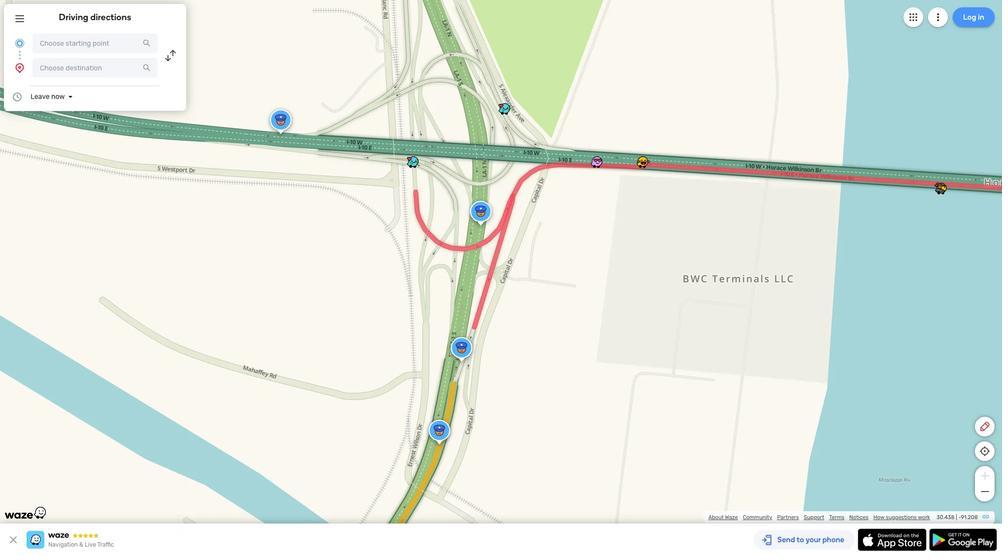 Task type: locate. For each thing, give the bounding box(es) containing it.
location image
[[14, 62, 26, 74]]

about
[[709, 515, 724, 521]]

traffic
[[97, 542, 114, 549]]

partners link
[[778, 515, 799, 521]]

suggestions
[[886, 515, 917, 521]]

how
[[874, 515, 885, 521]]

current location image
[[14, 37, 26, 49]]

pencil image
[[979, 421, 991, 433]]

Choose destination text field
[[33, 58, 158, 78]]

clock image
[[11, 91, 23, 103]]

community
[[743, 515, 773, 521]]

&
[[79, 542, 83, 549]]

now
[[51, 93, 65, 101]]

about waze community partners support terms notices how suggestions work
[[709, 515, 931, 521]]

-
[[959, 515, 961, 521]]

terms link
[[830, 515, 845, 521]]

link image
[[982, 514, 990, 521]]

30.438 | -91.208
[[937, 515, 978, 521]]

partners
[[778, 515, 799, 521]]



Task type: describe. For each thing, give the bounding box(es) containing it.
|
[[956, 515, 958, 521]]

notices
[[850, 515, 869, 521]]

how suggestions work link
[[874, 515, 931, 521]]

notices link
[[850, 515, 869, 521]]

driving directions
[[59, 12, 131, 23]]

x image
[[7, 535, 19, 547]]

Choose starting point text field
[[33, 34, 158, 53]]

support
[[804, 515, 825, 521]]

support link
[[804, 515, 825, 521]]

leave
[[31, 93, 50, 101]]

leave now
[[31, 93, 65, 101]]

zoom out image
[[979, 486, 991, 498]]

community link
[[743, 515, 773, 521]]

navigation
[[48, 542, 78, 549]]

waze
[[725, 515, 738, 521]]

navigation & live traffic
[[48, 542, 114, 549]]

live
[[85, 542, 96, 549]]

work
[[918, 515, 931, 521]]

directions
[[90, 12, 131, 23]]

30.438
[[937, 515, 955, 521]]

about waze link
[[709, 515, 738, 521]]

zoom in image
[[979, 471, 991, 483]]

driving
[[59, 12, 88, 23]]

91.208
[[961, 515, 978, 521]]

terms
[[830, 515, 845, 521]]



Task type: vqa. For each thing, say whether or not it's contained in the screenshot.
Notices LINK
yes



